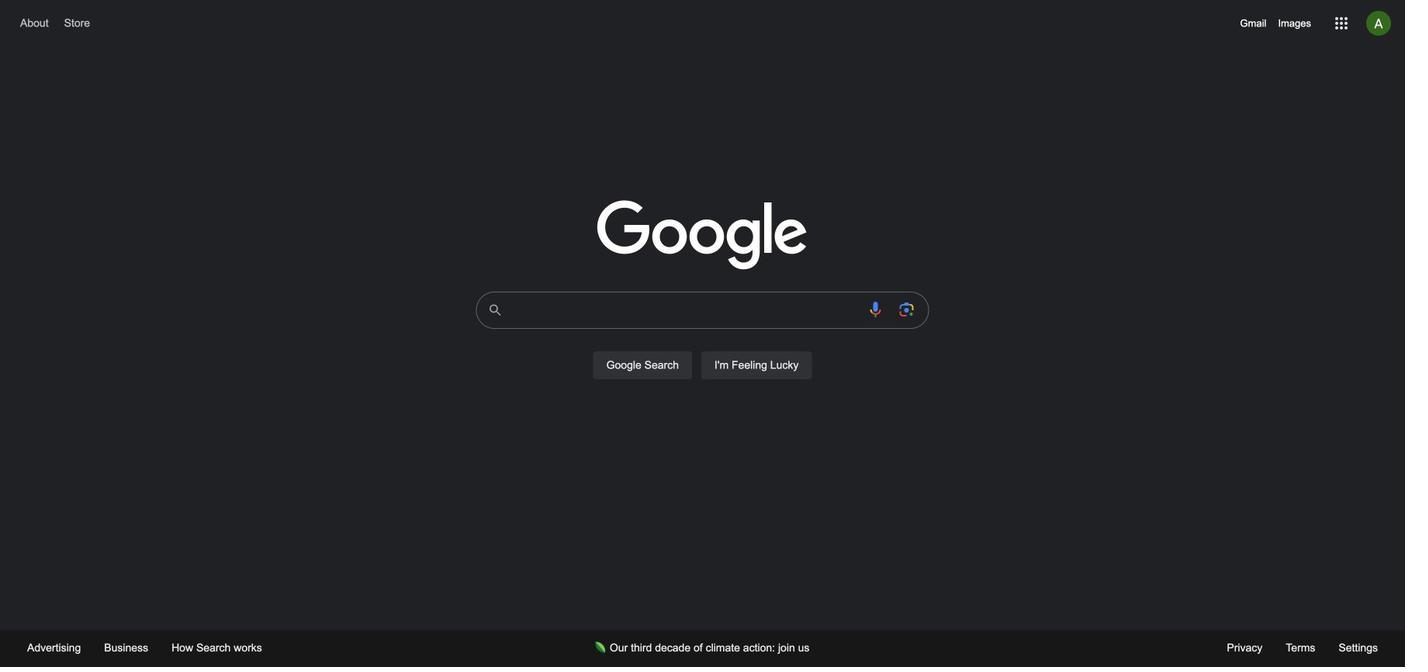 Task type: describe. For each thing, give the bounding box(es) containing it.
search by voice image
[[866, 300, 885, 319]]

google image
[[597, 200, 808, 272]]



Task type: locate. For each thing, give the bounding box(es) containing it.
search by image image
[[897, 300, 916, 319]]

None search field
[[16, 287, 1390, 397]]



Task type: vqa. For each thing, say whether or not it's contained in the screenshot.
Search Field
yes



